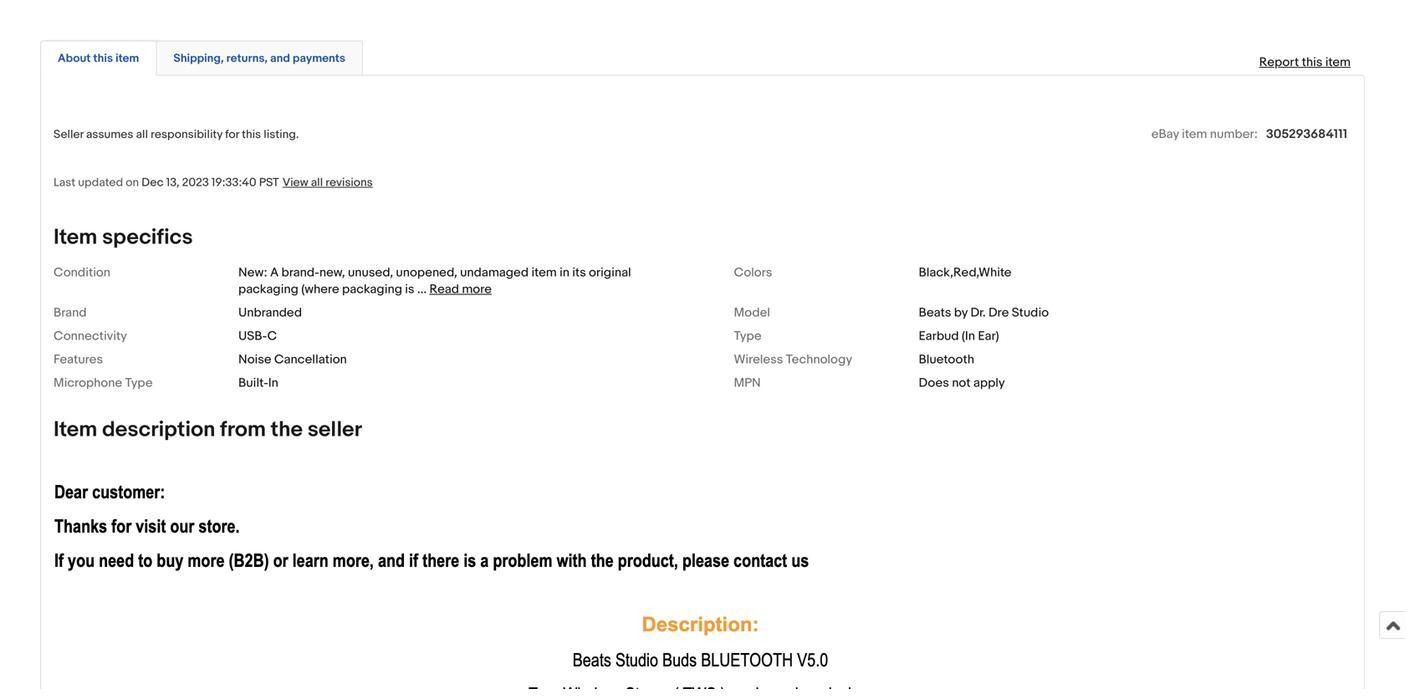Task type: locate. For each thing, give the bounding box(es) containing it.
shipping,
[[174, 52, 224, 66]]

on
[[126, 176, 139, 190]]

bluetooth
[[919, 352, 975, 367]]

about this item
[[58, 52, 139, 66]]

item for item specifics
[[54, 225, 97, 251]]

in
[[560, 265, 570, 280]]

features
[[54, 352, 103, 367]]

wireless technology
[[734, 352, 853, 367]]

0 vertical spatial item
[[54, 225, 97, 251]]

0 horizontal spatial this
[[93, 52, 113, 66]]

1 vertical spatial item
[[54, 417, 97, 443]]

0 horizontal spatial packaging
[[238, 282, 299, 297]]

for
[[225, 128, 239, 142]]

undamaged
[[460, 265, 529, 280]]

item
[[116, 52, 139, 66], [1326, 55, 1351, 70], [1182, 127, 1208, 142], [532, 265, 557, 280]]

tab list containing about this item
[[40, 37, 1366, 76]]

0 horizontal spatial all
[[136, 128, 148, 142]]

brand
[[54, 305, 87, 320]]

payments
[[293, 52, 345, 66]]

unused,
[[348, 265, 393, 280]]

connectivity
[[54, 329, 127, 344]]

new,
[[319, 265, 345, 280]]

not
[[952, 376, 971, 391]]

all right assumes
[[136, 128, 148, 142]]

item right report
[[1326, 55, 1351, 70]]

0 vertical spatial type
[[734, 329, 762, 344]]

type
[[734, 329, 762, 344], [125, 376, 153, 391]]

from
[[220, 417, 266, 443]]

item right about
[[116, 52, 139, 66]]

packaging down a
[[238, 282, 299, 297]]

last
[[54, 176, 75, 190]]

in
[[268, 376, 279, 391]]

this inside button
[[93, 52, 113, 66]]

colors
[[734, 265, 773, 280]]

item inside about this item button
[[116, 52, 139, 66]]

noise
[[238, 352, 272, 367]]

last updated on dec 13, 2023 19:33:40 pst view all revisions
[[54, 176, 373, 190]]

all
[[136, 128, 148, 142], [311, 176, 323, 190]]

condition
[[54, 265, 110, 280]]

item description from the seller
[[54, 417, 362, 443]]

this right "for"
[[242, 128, 261, 142]]

report this item link
[[1251, 47, 1360, 78]]

this right report
[[1302, 55, 1323, 70]]

does not apply
[[919, 376, 1005, 391]]

pst
[[259, 176, 279, 190]]

new: a brand-new, unused, unopened, undamaged item in its original packaging (where packaging is ...
[[238, 265, 631, 297]]

item down microphone
[[54, 417, 97, 443]]

cancellation
[[274, 352, 347, 367]]

item
[[54, 225, 97, 251], [54, 417, 97, 443]]

1 packaging from the left
[[238, 282, 299, 297]]

beats by dr. dre studio
[[919, 305, 1049, 320]]

item up condition
[[54, 225, 97, 251]]

the
[[271, 417, 303, 443]]

revisions
[[326, 176, 373, 190]]

2 item from the top
[[54, 417, 97, 443]]

this
[[93, 52, 113, 66], [1302, 55, 1323, 70], [242, 128, 261, 142]]

type up description
[[125, 376, 153, 391]]

mpn
[[734, 376, 761, 391]]

type down model
[[734, 329, 762, 344]]

view all revisions link
[[279, 175, 373, 190]]

packaging down the unused,
[[342, 282, 402, 297]]

1 horizontal spatial this
[[242, 128, 261, 142]]

about this item button
[[58, 51, 139, 67]]

1 horizontal spatial type
[[734, 329, 762, 344]]

1 vertical spatial all
[[311, 176, 323, 190]]

seller
[[54, 128, 84, 142]]

this right about
[[93, 52, 113, 66]]

number:
[[1211, 127, 1258, 142]]

2 packaging from the left
[[342, 282, 402, 297]]

1 vertical spatial type
[[125, 376, 153, 391]]

microphone
[[54, 376, 122, 391]]

dr.
[[971, 305, 986, 320]]

1 horizontal spatial packaging
[[342, 282, 402, 297]]

ear)
[[978, 329, 1000, 344]]

shipping, returns, and payments
[[174, 52, 345, 66]]

packaging
[[238, 282, 299, 297], [342, 282, 402, 297]]

assumes
[[86, 128, 133, 142]]

1 item from the top
[[54, 225, 97, 251]]

its
[[573, 265, 586, 280]]

all right the view
[[311, 176, 323, 190]]

tab list
[[40, 37, 1366, 76]]

black,red,white
[[919, 265, 1012, 280]]

wireless
[[734, 352, 783, 367]]

2 horizontal spatial this
[[1302, 55, 1323, 70]]

ebay
[[1152, 127, 1180, 142]]

item inside new: a brand-new, unused, unopened, undamaged item in its original packaging (where packaging is ...
[[532, 265, 557, 280]]

does
[[919, 376, 950, 391]]

(where
[[301, 282, 339, 297]]

item left in
[[532, 265, 557, 280]]

dec
[[142, 176, 164, 190]]

seller
[[308, 417, 362, 443]]



Task type: vqa. For each thing, say whether or not it's contained in the screenshot.
1st "see" from the top of the page
no



Task type: describe. For each thing, give the bounding box(es) containing it.
more
[[462, 282, 492, 297]]

13,
[[166, 176, 179, 190]]

dre
[[989, 305, 1009, 320]]

19:33:40
[[212, 176, 257, 190]]

read more button
[[430, 282, 492, 297]]

unbranded
[[238, 305, 302, 320]]

is
[[405, 282, 415, 297]]

view
[[283, 176, 308, 190]]

this for report
[[1302, 55, 1323, 70]]

2023
[[182, 176, 209, 190]]

report this item
[[1260, 55, 1351, 70]]

apply
[[974, 376, 1005, 391]]

noise cancellation
[[238, 352, 347, 367]]

0 vertical spatial all
[[136, 128, 148, 142]]

item for item description from the seller
[[54, 417, 97, 443]]

earbud
[[919, 329, 959, 344]]

item inside report this item link
[[1326, 55, 1351, 70]]

...
[[417, 282, 427, 297]]

technology
[[786, 352, 853, 367]]

model
[[734, 305, 771, 320]]

unopened,
[[396, 265, 457, 280]]

read
[[430, 282, 459, 297]]

listing.
[[264, 128, 299, 142]]

specifics
[[102, 225, 193, 251]]

1 horizontal spatial all
[[311, 176, 323, 190]]

description
[[102, 417, 215, 443]]

(in
[[962, 329, 976, 344]]

earbud (in ear)
[[919, 329, 1000, 344]]

updated
[[78, 176, 123, 190]]

new:
[[238, 265, 267, 280]]

this for about
[[93, 52, 113, 66]]

ebay item number: 305293684111
[[1152, 127, 1348, 142]]

built-
[[238, 376, 268, 391]]

by
[[955, 305, 968, 320]]

usb-
[[238, 329, 267, 344]]

studio
[[1012, 305, 1049, 320]]

original
[[589, 265, 631, 280]]

read more
[[430, 282, 492, 297]]

shipping, returns, and payments button
[[174, 51, 345, 67]]

c
[[267, 329, 277, 344]]

report
[[1260, 55, 1300, 70]]

seller assumes all responsibility for this listing.
[[54, 128, 299, 142]]

item specifics
[[54, 225, 193, 251]]

a
[[270, 265, 279, 280]]

about
[[58, 52, 91, 66]]

brand-
[[282, 265, 320, 280]]

returns,
[[226, 52, 268, 66]]

0 horizontal spatial type
[[125, 376, 153, 391]]

built-in
[[238, 376, 279, 391]]

and
[[270, 52, 290, 66]]

usb-c
[[238, 329, 277, 344]]

microphone type
[[54, 376, 153, 391]]

item right ebay
[[1182, 127, 1208, 142]]

305293684111
[[1267, 127, 1348, 142]]

beats
[[919, 305, 952, 320]]

responsibility
[[151, 128, 223, 142]]



